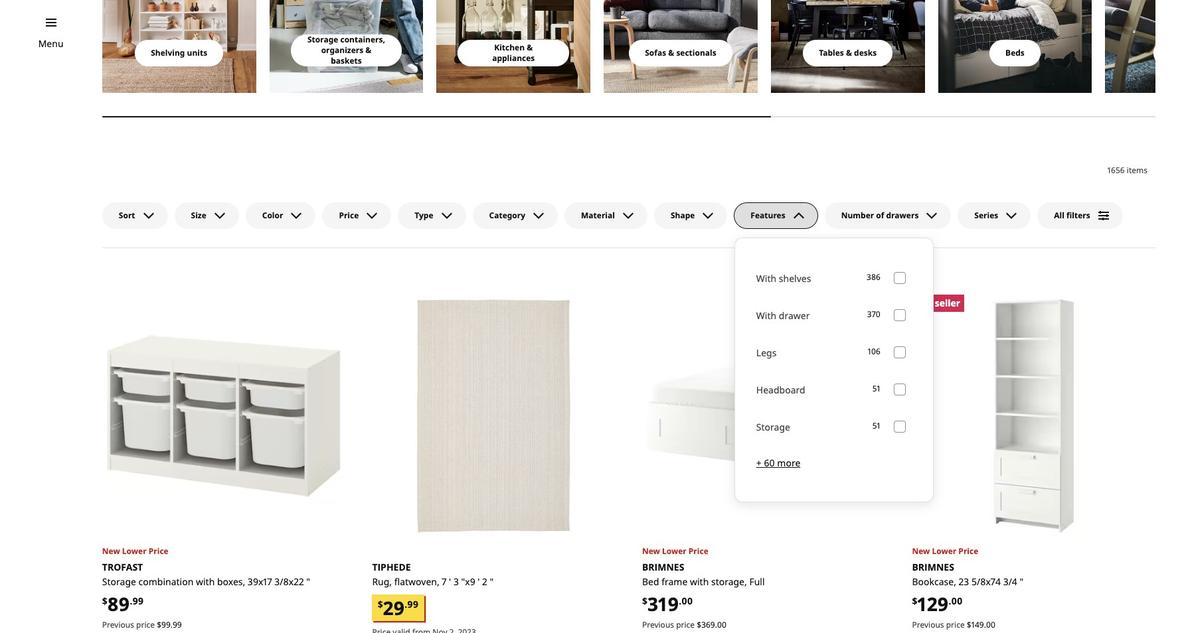 Task type: locate. For each thing, give the bounding box(es) containing it.
price
[[339, 210, 359, 221], [149, 546, 168, 557], [689, 546, 709, 557], [959, 546, 979, 557]]

top seller
[[916, 297, 961, 309]]

price down combination
[[136, 620, 155, 631]]

2 brimnes from the left
[[912, 561, 954, 574]]

0 horizontal spatial price
[[136, 620, 155, 631]]

1 horizontal spatial '
[[478, 576, 480, 589]]

$ down bed
[[642, 595, 648, 608]]

$
[[102, 595, 108, 608], [642, 595, 648, 608], [912, 595, 918, 608], [378, 599, 383, 611], [157, 620, 161, 631], [697, 620, 701, 631], [967, 620, 972, 631]]

new for 319
[[642, 546, 660, 557]]

flatwoven,
[[394, 576, 440, 589]]

00 inside new lower price brimnes bed frame with storage, full $ 319 . 00
[[682, 595, 693, 608]]

price for "
[[149, 546, 168, 557]]

1 horizontal spatial "
[[490, 576, 494, 589]]

new
[[102, 546, 120, 557], [642, 546, 660, 557], [912, 546, 930, 557]]

new lower price brimnes bed frame with storage, full $ 319 . 00
[[642, 546, 765, 617]]

2 with from the left
[[690, 576, 709, 589]]

' right 7
[[449, 576, 451, 589]]

1 price from the left
[[136, 620, 155, 631]]

tables
[[819, 47, 844, 58]]

2 horizontal spatial previous
[[912, 620, 944, 631]]

0 vertical spatial storage
[[308, 34, 338, 45]]

lower for 319
[[662, 546, 687, 557]]

. up previous price $ 99 . 99 on the left of page
[[130, 595, 132, 608]]

1 horizontal spatial lower
[[662, 546, 687, 557]]

lower inside new lower price brimnes bed frame with storage, full $ 319 . 00
[[662, 546, 687, 557]]

tables & desks
[[819, 47, 877, 58]]

1 brimnes from the left
[[642, 561, 684, 574]]

with left shelves
[[756, 272, 777, 285]]

storage,
[[711, 576, 747, 589]]

kitchen & appliances
[[492, 42, 535, 64]]

lower up bookcase,
[[932, 546, 957, 557]]

. up 'previous price $ 149 . 00' at right bottom
[[949, 595, 951, 608]]

0 horizontal spatial new
[[102, 546, 120, 557]]

& inside kitchen & appliances
[[527, 42, 533, 53]]

price for 129
[[946, 620, 965, 631]]

0 vertical spatial with
[[756, 272, 777, 285]]

3 price from the left
[[946, 620, 965, 631]]

with left drawer
[[756, 309, 777, 322]]

all filters button
[[1038, 202, 1123, 229]]

price for 89
[[136, 620, 155, 631]]

0 horizontal spatial brimnes
[[642, 561, 684, 574]]

list item
[[1105, 0, 1182, 93]]

price inside new lower price brimnes bed frame with storage, full $ 319 . 00
[[689, 546, 709, 557]]

. down frame
[[679, 595, 682, 608]]

price for 129
[[959, 546, 979, 557]]

type button
[[398, 202, 466, 229]]

1 horizontal spatial price
[[676, 620, 695, 631]]

sofas
[[645, 47, 666, 58]]

four transparent storage boxes stacked on each other with various household items packed in them image
[[269, 0, 423, 93]]

3 " from the left
[[1020, 576, 1024, 589]]

00 down the 23
[[951, 595, 963, 608]]

369
[[701, 620, 715, 631]]

new inside 'new lower price brimnes bookcase, 23 5/8x74 3/4 " $ 129 . 00'
[[912, 546, 930, 557]]

shelving units
[[151, 47, 207, 58]]

shape button
[[654, 202, 728, 229]]

with right frame
[[690, 576, 709, 589]]

brimnes
[[642, 561, 684, 574], [912, 561, 954, 574]]

price left 369
[[676, 620, 695, 631]]

$ down combination
[[157, 620, 161, 631]]

1 horizontal spatial brimnes
[[912, 561, 954, 574]]

size
[[191, 210, 206, 221]]

51 for headboard
[[873, 383, 881, 395]]

items
[[1127, 165, 1148, 176]]

$ inside $ 29 . 99
[[378, 599, 383, 611]]

1 vertical spatial 51
[[873, 421, 881, 432]]

'
[[449, 576, 451, 589], [478, 576, 480, 589]]

1 with from the top
[[756, 272, 777, 285]]

0 horizontal spatial with
[[196, 576, 215, 589]]

storage inside new lower price trofast storage combination with boxes, 39x17 3/8x22 " $ 89 . 99
[[102, 576, 136, 589]]

0 horizontal spatial "
[[306, 576, 310, 589]]

baskets
[[331, 55, 362, 66]]

00 down frame
[[682, 595, 693, 608]]

storage for storage
[[756, 421, 790, 434]]

kitchen & appliances button
[[458, 40, 569, 66]]

" right 3/4
[[1020, 576, 1024, 589]]

type
[[415, 210, 433, 221]]

2 vertical spatial storage
[[102, 576, 136, 589]]

seller
[[935, 297, 961, 309]]

new up bookcase,
[[912, 546, 930, 557]]

1 horizontal spatial storage
[[308, 34, 338, 45]]

" right "2"
[[490, 576, 494, 589]]

0 horizontal spatial storage
[[102, 576, 136, 589]]

new inside new lower price brimnes bed frame with storage, full $ 319 . 00
[[642, 546, 660, 557]]

with inside new lower price trofast storage combination with boxes, 39x17 3/8x22 " $ 89 . 99
[[196, 576, 215, 589]]

$ down rug,
[[378, 599, 383, 611]]

material
[[581, 210, 615, 221]]

with left the boxes,
[[196, 576, 215, 589]]

2 horizontal spatial new
[[912, 546, 930, 557]]

00 right 369
[[717, 620, 727, 631]]

new for 89
[[102, 546, 120, 557]]

0 horizontal spatial '
[[449, 576, 451, 589]]

new lower price trofast storage combination with boxes, 39x17 3/8x22 " $ 89 . 99
[[102, 546, 310, 617]]

1 new from the left
[[102, 546, 120, 557]]

1 horizontal spatial with
[[690, 576, 709, 589]]

filters
[[1067, 210, 1090, 221]]

$ inside new lower price brimnes bed frame with storage, full $ 319 . 00
[[642, 595, 648, 608]]

storage containers, organizers & baskets
[[308, 34, 385, 66]]

$ down new lower price brimnes bed frame with storage, full $ 319 . 00
[[697, 620, 701, 631]]

51 products element down 106 products element
[[873, 383, 881, 396]]

1656 items
[[1108, 165, 1148, 176]]

2 horizontal spatial lower
[[932, 546, 957, 557]]

price left '149'
[[946, 620, 965, 631]]

previous down 89
[[102, 620, 134, 631]]

&
[[527, 42, 533, 53], [365, 44, 371, 56], [668, 47, 674, 58], [846, 47, 852, 58]]

2 price from the left
[[676, 620, 695, 631]]

lower for 89
[[122, 546, 147, 557]]

shelving units list item
[[102, 0, 256, 93]]

" inside new lower price trofast storage combination with boxes, 39x17 3/8x22 " $ 89 . 99
[[306, 576, 310, 589]]

. inside $ 29 . 99
[[405, 599, 407, 611]]

. down flatwoven,
[[405, 599, 407, 611]]

$ down the 23
[[967, 620, 972, 631]]

"x9
[[461, 576, 475, 589]]

a person relaxing on a bed with storage and writing in a book image
[[938, 0, 1092, 93]]

1 previous from the left
[[102, 620, 134, 631]]

$ down trofast
[[102, 595, 108, 608]]

00 inside 'new lower price brimnes bookcase, 23 5/8x74 3/4 " $ 129 . 00'
[[951, 595, 963, 608]]

storage containers, organizers & baskets list item
[[269, 0, 423, 93]]

lower up trofast
[[122, 546, 147, 557]]

2 horizontal spatial "
[[1020, 576, 1024, 589]]

sort button
[[102, 202, 168, 229]]

new up bed
[[642, 546, 660, 557]]

. inside new lower price brimnes bed frame with storage, full $ 319 . 00
[[679, 595, 682, 608]]

boxes,
[[217, 576, 245, 589]]

3 previous from the left
[[912, 620, 944, 631]]

2 previous from the left
[[642, 620, 674, 631]]

1 horizontal spatial new
[[642, 546, 660, 557]]

price for 319
[[676, 620, 695, 631]]

$ inside 'new lower price brimnes bookcase, 23 5/8x74 3/4 " $ 129 . 00'
[[912, 595, 918, 608]]

0 vertical spatial 51
[[873, 383, 881, 395]]

1 " from the left
[[306, 576, 310, 589]]

2 " from the left
[[490, 576, 494, 589]]

& for tables & desks
[[846, 47, 852, 58]]

.
[[130, 595, 132, 608], [679, 595, 682, 608], [949, 595, 951, 608], [405, 599, 407, 611], [171, 620, 173, 631], [715, 620, 717, 631], [984, 620, 986, 631]]

lower inside 'new lower price brimnes bookcase, 23 5/8x74 3/4 " $ 129 . 00'
[[932, 546, 957, 557]]

1 lower from the left
[[122, 546, 147, 557]]

previous down 319
[[642, 620, 674, 631]]

lower for 129
[[932, 546, 957, 557]]

2
[[482, 576, 487, 589]]

51 up + 60 more button
[[873, 421, 881, 432]]

0 vertical spatial 51 products element
[[873, 383, 881, 396]]

386 products element
[[867, 272, 881, 284]]

. inside 'new lower price brimnes bookcase, 23 5/8x74 3/4 " $ 129 . 00'
[[949, 595, 951, 608]]

1 vertical spatial 51 products element
[[873, 421, 881, 433]]

2 with from the top
[[756, 309, 777, 322]]

1 with from the left
[[196, 576, 215, 589]]

trofast
[[102, 561, 143, 574]]

2 new from the left
[[642, 546, 660, 557]]

price
[[136, 620, 155, 631], [676, 620, 695, 631], [946, 620, 965, 631]]

& inside storage containers, organizers & baskets
[[365, 44, 371, 56]]

23
[[959, 576, 969, 589]]

storage containers, organizers & baskets button
[[291, 34, 402, 66]]

brimnes up bookcase,
[[912, 561, 954, 574]]

2 horizontal spatial price
[[946, 620, 965, 631]]

2 lower from the left
[[662, 546, 687, 557]]

lower inside new lower price trofast storage combination with boxes, 39x17 3/8x22 " $ 89 . 99
[[122, 546, 147, 557]]

. down storage,
[[715, 620, 717, 631]]

price inside new lower price trofast storage combination with boxes, 39x17 3/8x22 " $ 89 . 99
[[149, 546, 168, 557]]

new for 129
[[912, 546, 930, 557]]

0 horizontal spatial previous
[[102, 620, 134, 631]]

370 products element
[[867, 309, 881, 322]]

brimnes up frame
[[642, 561, 684, 574]]

previous down 129
[[912, 620, 944, 631]]

storage inside storage containers, organizers & baskets
[[308, 34, 338, 45]]

size button
[[174, 202, 239, 229]]

2 horizontal spatial storage
[[756, 421, 790, 434]]

106 products element
[[868, 346, 881, 359]]

previous for 319
[[642, 620, 674, 631]]

1 horizontal spatial previous
[[642, 620, 674, 631]]

previous for 89
[[102, 620, 134, 631]]

2 51 products element from the top
[[873, 421, 881, 433]]

99
[[132, 595, 144, 608], [407, 599, 419, 611], [161, 620, 171, 631], [173, 620, 182, 631]]

bookcase,
[[912, 576, 956, 589]]

brimnes inside new lower price brimnes bed frame with storage, full $ 319 . 00
[[642, 561, 684, 574]]

price inside 'new lower price brimnes bookcase, 23 5/8x74 3/4 " $ 129 . 00'
[[959, 546, 979, 557]]

00
[[682, 595, 693, 608], [951, 595, 963, 608], [717, 620, 727, 631], [986, 620, 996, 631]]

brimnes for 319
[[642, 561, 684, 574]]

number
[[841, 210, 874, 221]]

1 51 products element from the top
[[873, 383, 881, 396]]

+ 60 more
[[756, 457, 801, 469]]

51 products element up + 60 more button
[[873, 421, 881, 433]]

price for 319
[[689, 546, 709, 557]]

tiphede
[[372, 561, 411, 574]]

2 51 from the top
[[873, 421, 881, 432]]

two white billy bookcases with different sizes of vases and books in it image
[[102, 0, 256, 93]]

with
[[756, 272, 777, 285], [756, 309, 777, 322]]

1 vertical spatial storage
[[756, 421, 790, 434]]

lower
[[122, 546, 147, 557], [662, 546, 687, 557], [932, 546, 957, 557]]

. inside new lower price trofast storage combination with boxes, 39x17 3/8x22 " $ 89 . 99
[[130, 595, 132, 608]]

1 vertical spatial with
[[756, 309, 777, 322]]

99 inside $ 29 . 99
[[407, 599, 419, 611]]

lower up frame
[[662, 546, 687, 557]]

51 products element
[[873, 383, 881, 396], [873, 421, 881, 433]]

0 horizontal spatial lower
[[122, 546, 147, 557]]

scrollbar
[[102, 109, 1156, 125]]

new up trofast
[[102, 546, 120, 557]]

" right 3/8x22
[[306, 576, 310, 589]]

51 down 106 products element
[[873, 383, 881, 395]]

3 lower from the left
[[932, 546, 957, 557]]

new inside new lower price trofast storage combination with boxes, 39x17 3/8x22 " $ 89 . 99
[[102, 546, 120, 557]]

series
[[975, 210, 998, 221]]

with inside new lower price brimnes bed frame with storage, full $ 319 . 00
[[690, 576, 709, 589]]

' left "2"
[[478, 576, 480, 589]]

color
[[262, 210, 283, 221]]

$ down bookcase,
[[912, 595, 918, 608]]

3 new from the left
[[912, 546, 930, 557]]

"
[[306, 576, 310, 589], [490, 576, 494, 589], [1020, 576, 1024, 589]]

brimnes inside 'new lower price brimnes bookcase, 23 5/8x74 3/4 " $ 129 . 00'
[[912, 561, 954, 574]]

1 51 from the top
[[873, 383, 881, 395]]

99 inside new lower price trofast storage combination with boxes, 39x17 3/8x22 " $ 89 . 99
[[132, 595, 144, 608]]

storage
[[308, 34, 338, 45], [756, 421, 790, 434], [102, 576, 136, 589]]



Task type: vqa. For each thing, say whether or not it's contained in the screenshot.
the left Pay
no



Task type: describe. For each thing, give the bounding box(es) containing it.
sofas & sectionals button
[[629, 40, 732, 66]]

51 products element for storage
[[873, 421, 881, 433]]

features
[[751, 210, 786, 221]]

319
[[648, 592, 679, 617]]

previous price $ 99 . 99
[[102, 620, 182, 631]]

frame
[[662, 576, 688, 589]]

kitchen & appliances list item
[[437, 0, 591, 93]]

$ inside new lower price trofast storage combination with boxes, 39x17 3/8x22 " $ 89 . 99
[[102, 595, 108, 608]]

rug,
[[372, 576, 392, 589]]

1 ' from the left
[[449, 576, 451, 589]]

60
[[764, 457, 775, 469]]

" inside 'new lower price brimnes bookcase, 23 5/8x74 3/4 " $ 129 . 00'
[[1020, 576, 1024, 589]]

units
[[187, 47, 207, 58]]

category button
[[473, 202, 558, 229]]

with for with drawer
[[756, 309, 777, 322]]

+ 60 more button
[[756, 445, 912, 481]]

3
[[454, 576, 459, 589]]

drawers
[[886, 210, 919, 221]]

5/8x74
[[972, 576, 1001, 589]]

price inside popup button
[[339, 210, 359, 221]]

3/8x22
[[274, 576, 304, 589]]

3/4
[[1003, 576, 1017, 589]]

a poang gray chair next to a side table with a coffee and glasses on it image
[[1105, 0, 1182, 93]]

previous price $ 149 . 00
[[912, 620, 996, 631]]

shelving units button
[[135, 40, 223, 66]]

previous price $ 369 . 00
[[642, 620, 727, 631]]

menu button
[[38, 37, 63, 51]]

series button
[[958, 202, 1031, 229]]

370
[[867, 309, 881, 320]]

two black carts next to each other with kitchen items and spices organized on them image
[[437, 0, 591, 93]]

+
[[756, 457, 762, 469]]

tables & desks list item
[[771, 0, 925, 93]]

containers,
[[340, 34, 385, 45]]

51 for storage
[[873, 421, 881, 432]]

desks
[[854, 47, 877, 58]]

of
[[876, 210, 884, 221]]

with for 00
[[690, 576, 709, 589]]

39x17
[[248, 576, 272, 589]]

2 ' from the left
[[478, 576, 480, 589]]

full
[[750, 576, 765, 589]]

with for with shelves
[[756, 272, 777, 285]]

number of drawers button
[[825, 202, 951, 229]]

beds list item
[[938, 0, 1092, 93]]

$ 29 . 99
[[378, 596, 419, 621]]

149
[[972, 620, 984, 631]]

material button
[[565, 202, 648, 229]]

color button
[[246, 202, 316, 229]]

. down combination
[[171, 620, 173, 631]]

tables & desks button
[[803, 40, 893, 66]]

sofas & sectionals list item
[[604, 0, 758, 93]]

" inside the tiphede rug, flatwoven, 7 ' 3 "x9 ' 2 "
[[490, 576, 494, 589]]

sectionals
[[676, 47, 716, 58]]

with shelves
[[756, 272, 811, 285]]

previous for 129
[[912, 620, 944, 631]]

29
[[383, 596, 405, 621]]

category
[[489, 210, 525, 221]]

& for kitchen & appliances
[[527, 42, 533, 53]]

1656
[[1108, 165, 1125, 176]]

all
[[1054, 210, 1065, 221]]

combination
[[139, 576, 194, 589]]

00 right '149'
[[986, 620, 996, 631]]

shelving
[[151, 47, 185, 58]]

bed
[[642, 576, 659, 589]]

more
[[777, 457, 801, 469]]

top
[[916, 297, 933, 309]]

with drawer
[[756, 309, 810, 322]]

number of drawers
[[841, 210, 919, 221]]

beds
[[1006, 47, 1025, 58]]

& for sofas & sectionals
[[668, 47, 674, 58]]

all filters
[[1054, 210, 1090, 221]]

drawer
[[779, 309, 810, 322]]

storage for storage containers, organizers & baskets
[[308, 34, 338, 45]]

tiphede rug, flatwoven, 7 ' 3 "x9 ' 2 "
[[372, 561, 494, 589]]

shape
[[671, 210, 695, 221]]

386
[[867, 272, 881, 283]]

kitchen
[[494, 42, 525, 53]]

brimnes for 129
[[912, 561, 954, 574]]

shelves
[[779, 272, 811, 285]]

price button
[[322, 202, 391, 229]]

89
[[108, 592, 130, 617]]

new lower price brimnes bookcase, 23 5/8x74 3/4 " $ 129 . 00
[[912, 546, 1024, 617]]

with for 89
[[196, 576, 215, 589]]

appliances
[[492, 52, 535, 64]]

a decorated dining table with six black chairs surrounding it and two bookcases in the background image
[[771, 0, 925, 93]]

a gray sofa against a light gray wall and a birch coffee table in front of it image
[[604, 0, 758, 93]]

. down the 5/8x74
[[984, 620, 986, 631]]

features button
[[734, 202, 818, 229]]

sofas & sectionals
[[645, 47, 716, 58]]

129
[[918, 592, 949, 617]]

headboard
[[756, 384, 805, 396]]

beds button
[[990, 40, 1041, 66]]

sort
[[119, 210, 135, 221]]

7
[[442, 576, 447, 589]]

51 products element for headboard
[[873, 383, 881, 396]]

106
[[868, 346, 881, 358]]



